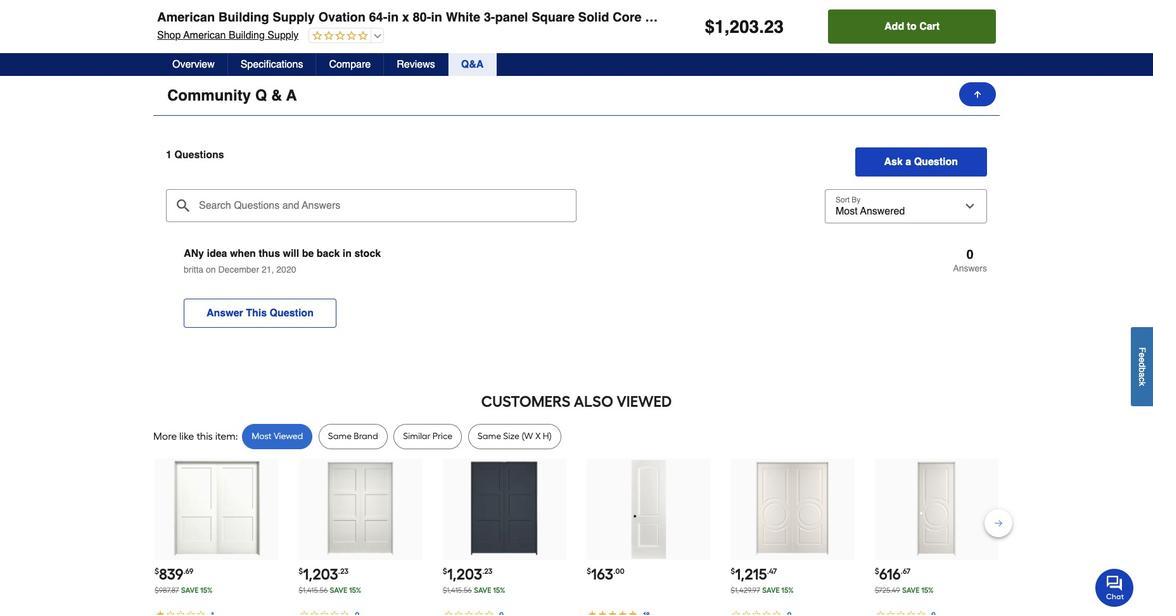 Task type: vqa. For each thing, say whether or not it's contained in the screenshot.
Unit of Measure Quantity button
no



Task type: describe. For each thing, give the bounding box(es) containing it.
839
[[159, 566, 183, 584]]

2 e from the top
[[1137, 358, 1147, 363]]

$987.87 save 15%
[[155, 587, 213, 595]]

f
[[1137, 348, 1147, 353]]

brand
[[354, 432, 378, 442]]

american building supply ovation 64-in x 80-in white 3-panel square solid core prefinished mdf reversible/universal inswing double prehung interior door
[[157, 10, 1101, 25]]

britta's question on december 21, 2020 element
[[166, 248, 987, 344]]

any idea when thus will be back in stock britta on december 21, 2020
[[184, 249, 381, 275]]

ask a question button
[[855, 148, 987, 177]]

size
[[503, 432, 519, 442]]

american building supply ovation 64-in x 80-in snow storm 3-panel square solid core prefinished mdf reversible/universal inswing double prehung interior door image
[[311, 460, 410, 559]]

0 vertical spatial building
[[218, 10, 269, 25]]

to
[[907, 21, 917, 32]]

prefinished
[[645, 10, 714, 25]]

reversible/universal
[[744, 10, 868, 25]]

1 e from the top
[[1137, 353, 1147, 358]]

community
[[167, 87, 251, 105]]

community q & a
[[167, 87, 297, 105]]

thus
[[259, 249, 280, 260]]

square
[[532, 10, 575, 25]]

q&a
[[461, 59, 484, 70]]

0 answers
[[953, 248, 987, 274]]

door
[[1071, 10, 1101, 25]]

1 vertical spatial building
[[229, 30, 265, 41]]

$725.49 save 15%
[[875, 587, 934, 595]]

q
[[255, 87, 267, 105]]

answers
[[953, 264, 987, 274]]

most
[[252, 432, 272, 442]]

15% for millennium collection encore 32-in x 80-in white 3-panel square solid core prefinished mdf right hand inswing single prehung interior door image
[[921, 587, 934, 595]]

questions
[[174, 150, 224, 161]]

chat invite button image
[[1095, 569, 1134, 608]]

save for american building supply ovation 64-in x 80-in snow storm 3-panel square solid core prefinished mdf reversible/universal inswing double prehung interior door image
[[330, 587, 347, 595]]

1,203 for millennium collection ovation 64-in x 80-in slate 3-panel square solid core prefinished mdf reversible/universal inswing double prehung interior door 'image'
[[447, 566, 482, 584]]

december
[[218, 265, 259, 275]]

cart
[[919, 21, 940, 32]]

overview
[[172, 59, 215, 70]]

shop american building supply
[[157, 30, 299, 41]]

0
[[967, 248, 974, 262]]

reliabilt 30-in x 80-in 2-panel round top hollow core primed molded composite right hand inswing single prehung interior door image
[[599, 460, 698, 559]]

ovation
[[318, 10, 366, 25]]

add
[[884, 21, 904, 32]]

write a review
[[541, 14, 612, 26]]

0 vertical spatial x
[[402, 10, 409, 25]]

q&a button
[[448, 53, 497, 76]]

most viewed
[[252, 432, 303, 442]]

0 answers element
[[953, 248, 987, 275]]

core
[[613, 10, 642, 25]]

this
[[246, 308, 267, 320]]

write a review button
[[520, 5, 633, 34]]

3-
[[484, 10, 495, 25]]

question inside button
[[270, 308, 314, 320]]

23
[[764, 16, 784, 37]]

$ 1,215 .47
[[731, 566, 777, 584]]

Search Questions and Answers text field
[[166, 190, 577, 223]]

same for same size (w x h)
[[478, 432, 501, 442]]

customers also viewed
[[481, 393, 672, 411]]

f e e d b a c k button
[[1131, 328, 1153, 407]]

britta
[[184, 265, 203, 275]]

$1,415.56 save 15% for american building supply ovation 64-in x 80-in snow storm 3-panel square solid core prefinished mdf reversible/universal inswing double prehung interior door image
[[299, 587, 361, 595]]

add to cart button
[[828, 10, 996, 44]]

more
[[153, 431, 177, 443]]

1 questions ask a question
[[166, 150, 958, 168]]

1 vertical spatial supply
[[268, 30, 299, 41]]

a inside button
[[569, 14, 574, 26]]

d
[[1137, 363, 1147, 368]]

f e e d b a c k
[[1137, 348, 1147, 387]]

:
[[236, 431, 238, 443]]

a
[[286, 87, 297, 105]]

will
[[283, 249, 299, 260]]

answer this question
[[207, 308, 314, 320]]

solid
[[578, 10, 609, 25]]

.23 for american building supply ovation 64-in x 80-in snow storm 3-panel square solid core prefinished mdf reversible/universal inswing double prehung interior door image
[[338, 568, 348, 576]]

save for american building supply encore 64-in x 80-in white 3-panel square solid core prefinished mdf reversible/universal inswing double prehung interior door image
[[762, 587, 780, 595]]

item
[[215, 431, 236, 443]]

similar price
[[403, 432, 452, 442]]

15% for millennium collection ovation 64-in x 80-in slate 3-panel square solid core prefinished mdf reversible/universal inswing double prehung interior door 'image'
[[493, 587, 505, 595]]

.00
[[613, 568, 625, 576]]

save for reliabilt monroe 72-in x 80-in snow storm 2-panel square hollow core prefinished molded composite reversible/universal inswing/outswing double prehung interior door "image"
[[181, 587, 199, 595]]

2020
[[276, 265, 296, 275]]

a inside "button"
[[1137, 373, 1147, 378]]

616
[[879, 566, 901, 584]]

chevron up image
[[973, 90, 986, 102]]

1 vertical spatial american
[[183, 30, 226, 41]]

reviews button
[[384, 53, 448, 76]]

$1,415.56 save 15% for millennium collection ovation 64-in x 80-in slate 3-panel square solid core prefinished mdf reversible/universal inswing double prehung interior door 'image'
[[443, 587, 505, 595]]

$1,415.56 for millennium collection ovation 64-in x 80-in slate 3-panel square solid core prefinished mdf reversible/universal inswing double prehung interior door 'image'
[[443, 587, 472, 595]]

.47
[[767, 568, 777, 576]]

1 horizontal spatial in
[[387, 10, 399, 25]]

$725.49
[[875, 587, 900, 595]]

$1,429.97 save 15%
[[731, 587, 794, 595]]

this
[[196, 431, 213, 443]]

compare button
[[316, 53, 384, 76]]

in inside any idea when thus will be back in stock britta on december 21, 2020
[[343, 249, 352, 260]]

1
[[166, 150, 172, 161]]

0 vertical spatial supply
[[273, 10, 315, 25]]

stock
[[354, 249, 381, 260]]

.23 for millennium collection ovation 64-in x 80-in slate 3-panel square solid core prefinished mdf reversible/universal inswing double prehung interior door 'image'
[[482, 568, 493, 576]]



Task type: locate. For each thing, give the bounding box(es) containing it.
$ for millennium collection ovation 64-in x 80-in slate 3-panel square solid core prefinished mdf reversible/universal inswing double prehung interior door 'image'
[[443, 568, 447, 576]]

1 horizontal spatial $1,415.56 save 15%
[[443, 587, 505, 595]]

reliabilt monroe 72-in x 80-in snow storm 2-panel square hollow core prefinished molded composite reversible/universal inswing/outswing double prehung interior door image
[[167, 460, 266, 559]]

21,
[[262, 265, 274, 275]]

add to cart
[[884, 21, 940, 32]]

1 vertical spatial question
[[270, 308, 314, 320]]

$ 1,203 .23 for millennium collection ovation 64-in x 80-in slate 3-panel square solid core prefinished mdf reversible/universal inswing double prehung interior door 'image'
[[443, 566, 493, 584]]

same left size
[[478, 432, 501, 442]]

a right ask
[[906, 157, 911, 168]]

1 same from the left
[[328, 432, 352, 442]]

zero stars image
[[309, 30, 368, 42]]

$ inside $ 1,215 .47
[[731, 568, 735, 576]]

in left 80-
[[387, 10, 399, 25]]

$ for american building supply ovation 64-in x 80-in snow storm 3-panel square solid core prefinished mdf reversible/universal inswing double prehung interior door image
[[299, 568, 303, 576]]

2 $ 1,203 .23 from the left
[[443, 566, 493, 584]]

question right this
[[270, 308, 314, 320]]

0 vertical spatial question
[[914, 157, 958, 168]]

15%
[[200, 587, 213, 595], [349, 587, 361, 595], [493, 587, 505, 595], [781, 587, 794, 595], [921, 587, 934, 595]]

0 horizontal spatial 1,203
[[303, 566, 338, 584]]

0 horizontal spatial a
[[569, 14, 574, 26]]

0 horizontal spatial same
[[328, 432, 352, 442]]

.
[[759, 16, 764, 37]]

x left h) on the bottom left
[[535, 432, 541, 442]]

same left brand
[[328, 432, 352, 442]]

1 $1,415.56 from the left
[[299, 587, 328, 595]]

same size (w x h)
[[478, 432, 552, 442]]

community q & a button
[[153, 76, 1000, 116]]

review
[[577, 14, 612, 26]]

0 horizontal spatial x
[[402, 10, 409, 25]]

be
[[302, 249, 314, 260]]

2 same from the left
[[478, 432, 501, 442]]

2 $1,415.56 from the left
[[443, 587, 472, 595]]

3 save from the left
[[474, 587, 491, 595]]

shop
[[157, 30, 181, 41]]

also
[[574, 393, 613, 411]]

building up specifications
[[229, 30, 265, 41]]

1 horizontal spatial $1,415.56
[[443, 587, 472, 595]]

5 save from the left
[[902, 587, 920, 595]]

a right "write"
[[569, 14, 574, 26]]

1,215
[[735, 566, 767, 584]]

building
[[218, 10, 269, 25], [229, 30, 265, 41]]

prehung
[[969, 10, 1020, 25]]

$ for reliabilt monroe 72-in x 80-in snow storm 2-panel square hollow core prefinished molded composite reversible/universal inswing/outswing double prehung interior door "image"
[[155, 568, 159, 576]]

&
[[271, 87, 282, 105]]

$ 839 .69
[[155, 566, 193, 584]]

15% for american building supply encore 64-in x 80-in white 3-panel square solid core prefinished mdf reversible/universal inswing double prehung interior door image
[[781, 587, 794, 595]]

supply up specifications button
[[268, 30, 299, 41]]

2 vertical spatial a
[[1137, 373, 1147, 378]]

e up d
[[1137, 353, 1147, 358]]

specifications button
[[228, 53, 316, 76]]

e up the b
[[1137, 358, 1147, 363]]

15% for reliabilt monroe 72-in x 80-in snow storm 2-panel square hollow core prefinished molded composite reversible/universal inswing/outswing double prehung interior door "image"
[[200, 587, 213, 595]]

american building supply encore 64-in x 80-in white 3-panel square solid core prefinished mdf reversible/universal inswing double prehung interior door image
[[743, 460, 842, 559]]

1 $1,415.56 save 15% from the left
[[299, 587, 361, 595]]

.69
[[183, 568, 193, 576]]

$ 1,203 .23
[[299, 566, 348, 584], [443, 566, 493, 584]]

price
[[433, 432, 452, 442]]

millennium collection ovation 64-in x 80-in slate 3-panel square solid core prefinished mdf reversible/universal inswing double prehung interior door image
[[455, 460, 554, 559]]

0 horizontal spatial in
[[343, 249, 352, 260]]

save for millennium collection ovation 64-in x 80-in slate 3-panel square solid core prefinished mdf reversible/universal inswing double prehung interior door 'image'
[[474, 587, 491, 595]]

customers
[[481, 393, 570, 411]]

1 vertical spatial a
[[906, 157, 911, 168]]

$ 1,203 . 23
[[705, 16, 784, 37]]

1,203
[[715, 16, 759, 37], [303, 566, 338, 584], [447, 566, 482, 584]]

$1,415.56 save 15%
[[299, 587, 361, 595], [443, 587, 505, 595]]

0 vertical spatial a
[[569, 14, 574, 26]]

1 horizontal spatial .23
[[482, 568, 493, 576]]

2 horizontal spatial 1,203
[[715, 16, 759, 37]]

$ inside $ 163 .00
[[587, 568, 591, 576]]

(w
[[522, 432, 533, 442]]

american up overview button
[[183, 30, 226, 41]]

0 horizontal spatial $ 1,203 .23
[[299, 566, 348, 584]]

mdf
[[718, 10, 740, 25]]

2 save from the left
[[330, 587, 347, 595]]

0 horizontal spatial .23
[[338, 568, 348, 576]]

$ 616 .67
[[875, 566, 910, 584]]

overview button
[[160, 53, 228, 76]]

answer
[[207, 308, 243, 320]]

.23
[[338, 568, 348, 576], [482, 568, 493, 576]]

supply left ovation
[[273, 10, 315, 25]]

$ for millennium collection encore 32-in x 80-in white 3-panel square solid core prefinished mdf right hand inswing single prehung interior door image
[[875, 568, 879, 576]]

$ inside $ 616 .67
[[875, 568, 879, 576]]

a up k
[[1137, 373, 1147, 378]]

1 horizontal spatial 1,203
[[447, 566, 482, 584]]

x
[[402, 10, 409, 25], [535, 432, 541, 442]]

4 15% from the left
[[781, 587, 794, 595]]

compare
[[329, 59, 371, 70]]

1 horizontal spatial viewed
[[617, 393, 672, 411]]

5 15% from the left
[[921, 587, 934, 595]]

2 15% from the left
[[349, 587, 361, 595]]

2 horizontal spatial in
[[431, 10, 442, 25]]

2 $1,415.56 save 15% from the left
[[443, 587, 505, 595]]

3 15% from the left
[[493, 587, 505, 595]]

a
[[569, 14, 574, 26], [906, 157, 911, 168], [1137, 373, 1147, 378]]

1 vertical spatial viewed
[[274, 432, 303, 442]]

2 horizontal spatial a
[[1137, 373, 1147, 378]]

arrow up image
[[972, 89, 983, 99]]

1 horizontal spatial a
[[906, 157, 911, 168]]

write
[[541, 14, 566, 26]]

k
[[1137, 382, 1147, 387]]

1 horizontal spatial $ 1,203 .23
[[443, 566, 493, 584]]

163
[[591, 566, 613, 584]]

$987.87
[[155, 587, 179, 595]]

$1,415.56 for american building supply ovation 64-in x 80-in snow storm 3-panel square solid core prefinished mdf reversible/universal inswing double prehung interior door image
[[299, 587, 328, 595]]

in
[[387, 10, 399, 25], [431, 10, 442, 25], [343, 249, 352, 260]]

$ inside $ 839 .69
[[155, 568, 159, 576]]

1,203 for american building supply ovation 64-in x 80-in snow storm 3-panel square solid core prefinished mdf reversible/universal inswing double prehung interior door image
[[303, 566, 338, 584]]

c
[[1137, 378, 1147, 382]]

millennium collection encore 32-in x 80-in white 3-panel square solid core prefinished mdf right hand inswing single prehung interior door image
[[887, 460, 986, 559]]

1 .23 from the left
[[338, 568, 348, 576]]

4 save from the left
[[762, 587, 780, 595]]

1 $ 1,203 .23 from the left
[[299, 566, 348, 584]]

question inside 1 questions ask a question
[[914, 157, 958, 168]]

15% for american building supply ovation 64-in x 80-in snow storm 3-panel square solid core prefinished mdf reversible/universal inswing double prehung interior door image
[[349, 587, 361, 595]]

panel
[[495, 10, 528, 25]]

viewed right 'most' at the bottom left of the page
[[274, 432, 303, 442]]

on
[[206, 265, 216, 275]]

viewed
[[617, 393, 672, 411], [274, 432, 303, 442]]

in left white
[[431, 10, 442, 25]]

save for millennium collection encore 32-in x 80-in white 3-panel square solid core prefinished mdf right hand inswing single prehung interior door image
[[902, 587, 920, 595]]

question
[[914, 157, 958, 168], [270, 308, 314, 320]]

1 horizontal spatial x
[[535, 432, 541, 442]]

1 horizontal spatial question
[[914, 157, 958, 168]]

double
[[922, 10, 965, 25]]

64-
[[369, 10, 387, 25]]

2 .23 from the left
[[482, 568, 493, 576]]

specifications
[[241, 59, 303, 70]]

american
[[157, 10, 215, 25], [183, 30, 226, 41]]

1 15% from the left
[[200, 587, 213, 595]]

in right back
[[343, 249, 352, 260]]

0 horizontal spatial $1,415.56
[[299, 587, 328, 595]]

viewed right also
[[617, 393, 672, 411]]

answer this question button
[[184, 299, 336, 328]]

back
[[317, 249, 340, 260]]

question right ask
[[914, 157, 958, 168]]

1 vertical spatial x
[[535, 432, 541, 442]]

more like this item :
[[153, 431, 238, 443]]

save
[[181, 587, 199, 595], [330, 587, 347, 595], [474, 587, 491, 595], [762, 587, 780, 595], [902, 587, 920, 595]]

same for same brand
[[328, 432, 352, 442]]

american up shop
[[157, 10, 215, 25]]

when
[[230, 249, 256, 260]]

0 vertical spatial viewed
[[617, 393, 672, 411]]

0 horizontal spatial viewed
[[274, 432, 303, 442]]

like
[[179, 431, 194, 443]]

$1,429.97
[[731, 587, 760, 595]]

same brand
[[328, 432, 378, 442]]

similar
[[403, 432, 430, 442]]

1 save from the left
[[181, 587, 199, 595]]

$ 1,203 .23 for american building supply ovation 64-in x 80-in snow storm 3-panel square solid core prefinished mdf reversible/universal inswing double prehung interior door image
[[299, 566, 348, 584]]

0 vertical spatial american
[[157, 10, 215, 25]]

reviews
[[397, 59, 435, 70]]

$
[[705, 16, 715, 37], [155, 568, 159, 576], [299, 568, 303, 576], [443, 568, 447, 576], [587, 568, 591, 576], [731, 568, 735, 576], [875, 568, 879, 576]]

h)
[[543, 432, 552, 442]]

a inside 1 questions ask a question
[[906, 157, 911, 168]]

x left 80-
[[402, 10, 409, 25]]

1 horizontal spatial same
[[478, 432, 501, 442]]

0 horizontal spatial question
[[270, 308, 314, 320]]

0 horizontal spatial $1,415.56 save 15%
[[299, 587, 361, 595]]

80-
[[413, 10, 431, 25]]

any
[[184, 249, 204, 260]]

building up shop american building supply
[[218, 10, 269, 25]]

$ for american building supply encore 64-in x 80-in white 3-panel square solid core prefinished mdf reversible/universal inswing double prehung interior door image
[[731, 568, 735, 576]]



